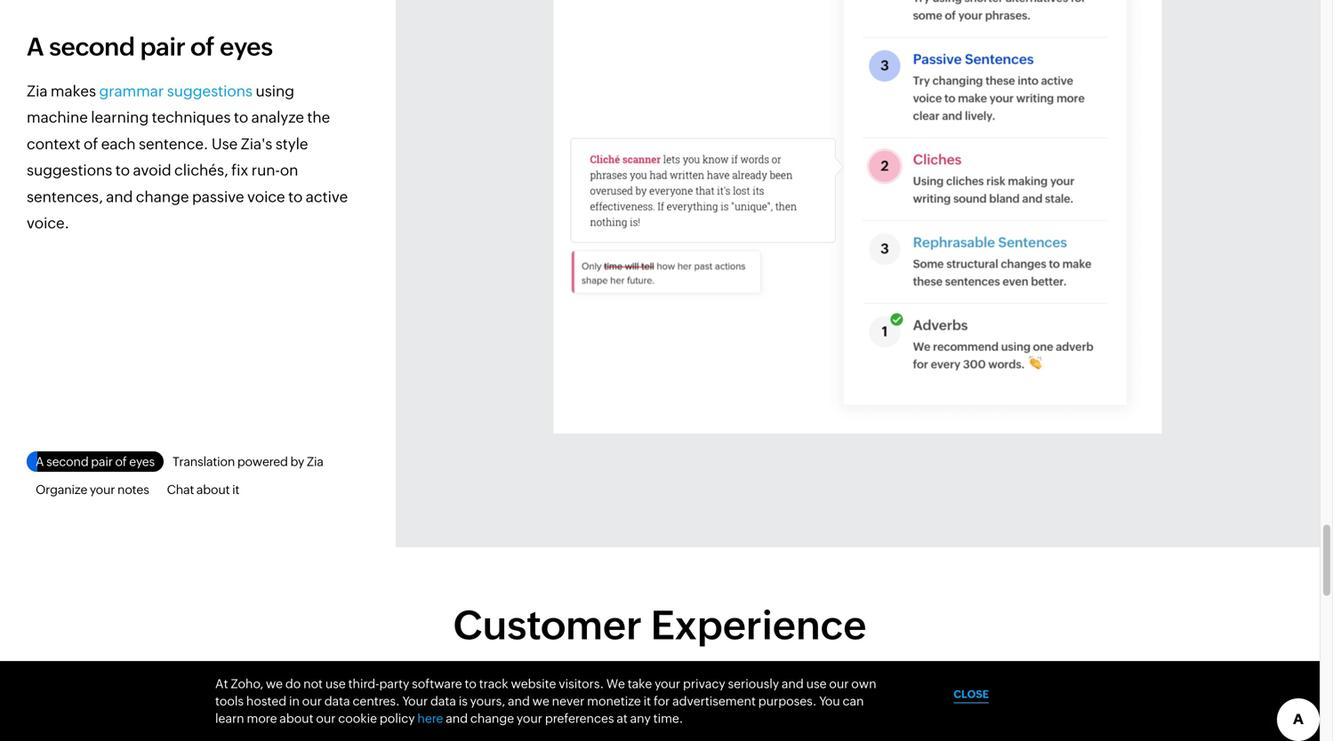 Task type: describe. For each thing, give the bounding box(es) containing it.
third-
[[348, 677, 379, 691]]

time.
[[653, 712, 683, 726]]

seriously
[[728, 677, 779, 691]]

voice
[[247, 188, 285, 205]]

here and change your preferences at any time.
[[417, 712, 683, 726]]

software
[[412, 677, 462, 691]]

close
[[954, 689, 989, 701]]

can
[[843, 694, 864, 709]]

clichés,
[[174, 162, 228, 179]]

using
[[256, 82, 294, 100]]

using machine learning techniques to analyze the context of each sentence. use zia's style suggestions to avoid clichés, fix run-on sentences, and change passive voice to active voice.
[[27, 82, 348, 232]]

zia's
[[241, 135, 272, 152]]

grammar
[[99, 82, 164, 100]]

eyes for translation powered by zia
[[129, 455, 155, 469]]

at
[[215, 677, 228, 691]]

translation
[[173, 455, 235, 469]]

purposes.
[[758, 694, 817, 709]]

hosted
[[246, 694, 286, 709]]

active
[[306, 188, 348, 205]]

second for translation powered by zia
[[46, 455, 89, 469]]

respond
[[509, 669, 572, 686]]

and up purposes.
[[782, 677, 804, 691]]

context
[[27, 135, 81, 152]]

yours,
[[470, 694, 505, 709]]

cookie
[[338, 712, 377, 726]]

grammar suggestions link
[[99, 82, 253, 100]]

customer experience
[[453, 603, 867, 649]]

do
[[285, 677, 301, 691]]

about inside at zoho, we do not use third-party software to track website visitors. we take your privacy seriously and use our own tools hosted in our data centres. your data is yours, and we never monetize it for advertisement purposes. you can learn more about our cookie policy
[[280, 712, 314, 726]]

at
[[617, 712, 628, 726]]

on
[[280, 162, 298, 179]]

more
[[247, 712, 277, 726]]

at zoho, we do not use third-party software to track website visitors. we take your privacy seriously and use our own tools hosted in our data centres. your data is yours, and we never monetize it for advertisement purposes. you can learn more about our cookie policy
[[215, 677, 876, 726]]

a for translation powered by zia
[[36, 455, 44, 469]]

and down is
[[446, 712, 468, 726]]

and down 'website'
[[508, 694, 530, 709]]

fix
[[231, 162, 248, 179]]

and up monetize
[[618, 669, 645, 686]]

1 vertical spatial we
[[532, 694, 549, 709]]

keep
[[648, 669, 682, 686]]

preferences
[[545, 712, 614, 726]]

2 vertical spatial our
[[316, 712, 336, 726]]

visitors.
[[559, 677, 604, 691]]

0 horizontal spatial zia
[[27, 82, 48, 100]]

powered
[[237, 455, 288, 469]]

we
[[606, 677, 625, 691]]

run-
[[251, 162, 280, 179]]

pair for zia makes
[[140, 33, 185, 61]]

your
[[402, 694, 428, 709]]

analyze
[[251, 109, 304, 126]]

a second pair of eyes image
[[554, 0, 1162, 434]]

any
[[630, 712, 651, 726]]

never
[[552, 694, 585, 709]]

you
[[819, 694, 840, 709]]

1 data from the left
[[324, 694, 350, 709]]

zia makes grammar suggestions
[[27, 82, 253, 100]]

chat
[[167, 483, 194, 497]]

happy.
[[763, 669, 810, 686]]

1 vertical spatial zia
[[307, 455, 323, 469]]

1 use from the left
[[325, 677, 346, 691]]

use
[[212, 135, 238, 152]]

of for translation powered by zia
[[115, 455, 127, 469]]

voice.
[[27, 214, 69, 232]]

a second pair of eyes for translation powered by zia
[[36, 455, 155, 469]]

sentence.
[[139, 135, 208, 152]]



Task type: vqa. For each thing, say whether or not it's contained in the screenshot.
left SUGGESTIONS
yes



Task type: locate. For each thing, give the bounding box(es) containing it.
we
[[266, 677, 283, 691], [532, 694, 549, 709]]

your up for
[[655, 677, 680, 691]]

own
[[851, 677, 876, 691]]

change down yours,
[[470, 712, 514, 726]]

a second pair of eyes up organize your notes
[[36, 455, 155, 469]]

second up 'makes'
[[49, 33, 135, 61]]

customer
[[453, 603, 642, 649]]

1 vertical spatial suggestions
[[27, 162, 112, 179]]

respond faster and keep customers happy.
[[509, 669, 810, 686]]

our down not
[[302, 694, 322, 709]]

0 horizontal spatial change
[[136, 188, 189, 205]]

1 vertical spatial of
[[84, 135, 98, 152]]

0 vertical spatial pair
[[140, 33, 185, 61]]

1 horizontal spatial zia
[[307, 455, 323, 469]]

0 vertical spatial it
[[232, 483, 239, 497]]

website
[[511, 677, 556, 691]]

advertisement
[[672, 694, 756, 709]]

and inside using machine learning techniques to analyze the context of each sentence. use zia's style suggestions to avoid clichés, fix run-on sentences, and change passive voice to active voice.
[[106, 188, 133, 205]]

second
[[49, 33, 135, 61], [46, 455, 89, 469]]

eyes up notes
[[129, 455, 155, 469]]

zoho,
[[231, 677, 263, 691]]

of
[[191, 33, 215, 61], [84, 135, 98, 152], [115, 455, 127, 469]]

of up notes
[[115, 455, 127, 469]]

use up you
[[806, 677, 827, 691]]

our
[[829, 677, 849, 691], [302, 694, 322, 709], [316, 712, 336, 726]]

our left the cookie
[[316, 712, 336, 726]]

is
[[459, 694, 468, 709]]

centres.
[[353, 694, 400, 709]]

0 vertical spatial second
[[49, 33, 135, 61]]

of for zia makes
[[191, 33, 215, 61]]

0 vertical spatial eyes
[[220, 33, 273, 61]]

1 vertical spatial our
[[302, 694, 322, 709]]

1 horizontal spatial of
[[115, 455, 127, 469]]

0 vertical spatial a second pair of eyes
[[27, 33, 273, 61]]

techniques
[[152, 109, 231, 126]]

1 vertical spatial a
[[36, 455, 44, 469]]

about down translation
[[196, 483, 230, 497]]

1 horizontal spatial suggestions
[[167, 82, 253, 100]]

1 vertical spatial it
[[644, 694, 651, 709]]

data up the cookie
[[324, 694, 350, 709]]

pair up the grammar suggestions link
[[140, 33, 185, 61]]

each
[[101, 135, 136, 152]]

2 vertical spatial of
[[115, 455, 127, 469]]

learn
[[215, 712, 244, 726]]

0 horizontal spatial use
[[325, 677, 346, 691]]

a for zia makes
[[27, 33, 44, 61]]

0 vertical spatial a
[[27, 33, 44, 61]]

machine
[[27, 109, 88, 126]]

it
[[232, 483, 239, 497], [644, 694, 651, 709]]

here
[[417, 712, 443, 726]]

and
[[106, 188, 133, 205], [618, 669, 645, 686], [782, 677, 804, 691], [508, 694, 530, 709], [446, 712, 468, 726]]

of up the grammar suggestions link
[[191, 33, 215, 61]]

2 use from the left
[[806, 677, 827, 691]]

pair up organize your notes
[[91, 455, 113, 469]]

style
[[275, 135, 308, 152]]

it down translation powered by zia
[[232, 483, 239, 497]]

1 horizontal spatial your
[[517, 712, 542, 726]]

0 vertical spatial zia
[[27, 82, 48, 100]]

change
[[136, 188, 189, 205], [470, 712, 514, 726]]

your
[[90, 483, 115, 497], [655, 677, 680, 691], [517, 712, 542, 726]]

the
[[307, 109, 330, 126]]

about down in
[[280, 712, 314, 726]]

faster
[[575, 669, 615, 686]]

0 vertical spatial about
[[196, 483, 230, 497]]

makes
[[51, 82, 96, 100]]

zia
[[27, 82, 48, 100], [307, 455, 323, 469]]

1 horizontal spatial about
[[280, 712, 314, 726]]

to inside at zoho, we do not use third-party software to track website visitors. we take your privacy seriously and use our own tools hosted in our data centres. your data is yours, and we never monetize it for advertisement purposes. you can learn more about our cookie policy
[[465, 677, 477, 691]]

1 vertical spatial a second pair of eyes
[[36, 455, 155, 469]]

we left do at the left of the page
[[266, 677, 283, 691]]

0 horizontal spatial suggestions
[[27, 162, 112, 179]]

pair for translation powered by zia
[[91, 455, 113, 469]]

0 vertical spatial our
[[829, 677, 849, 691]]

change inside using machine learning techniques to analyze the context of each sentence. use zia's style suggestions to avoid clichés, fix run-on sentences, and change passive voice to active voice.
[[136, 188, 189, 205]]

eyes for zia makes
[[220, 33, 273, 61]]

track
[[479, 677, 508, 691]]

change down the avoid
[[136, 188, 189, 205]]

we down 'website'
[[532, 694, 549, 709]]

use
[[325, 677, 346, 691], [806, 677, 827, 691]]

your left notes
[[90, 483, 115, 497]]

translation powered by zia
[[173, 455, 323, 469]]

to
[[234, 109, 248, 126], [115, 162, 130, 179], [288, 188, 303, 205], [465, 677, 477, 691]]

0 horizontal spatial pair
[[91, 455, 113, 469]]

0 horizontal spatial about
[[196, 483, 230, 497]]

not
[[303, 677, 323, 691]]

suggestions inside using machine learning techniques to analyze the context of each sentence. use zia's style suggestions to avoid clichés, fix run-on sentences, and change passive voice to active voice.
[[27, 162, 112, 179]]

pair
[[140, 33, 185, 61], [91, 455, 113, 469]]

customers
[[685, 669, 760, 686]]

here link
[[417, 712, 443, 726]]

party
[[379, 677, 409, 691]]

by
[[290, 455, 304, 469]]

2 data from the left
[[430, 694, 456, 709]]

experience
[[651, 603, 867, 649]]

about
[[196, 483, 230, 497], [280, 712, 314, 726]]

0 horizontal spatial we
[[266, 677, 283, 691]]

data down software
[[430, 694, 456, 709]]

take
[[628, 677, 652, 691]]

it left for
[[644, 694, 651, 709]]

1 vertical spatial second
[[46, 455, 89, 469]]

suggestions up "techniques"
[[167, 82, 253, 100]]

data
[[324, 694, 350, 709], [430, 694, 456, 709]]

1 horizontal spatial change
[[470, 712, 514, 726]]

chat about it
[[167, 483, 239, 497]]

learning
[[91, 109, 149, 126]]

organize
[[36, 483, 87, 497]]

a second pair of eyes
[[27, 33, 273, 61], [36, 455, 155, 469]]

in
[[289, 694, 300, 709]]

eyes up using in the left of the page
[[220, 33, 273, 61]]

it inside at zoho, we do not use third-party software to track website visitors. we take your privacy seriously and use our own tools hosted in our data centres. your data is yours, and we never monetize it for advertisement purposes. you can learn more about our cookie policy
[[644, 694, 651, 709]]

2 horizontal spatial of
[[191, 33, 215, 61]]

0 horizontal spatial of
[[84, 135, 98, 152]]

1 horizontal spatial data
[[430, 694, 456, 709]]

1 horizontal spatial we
[[532, 694, 549, 709]]

1 vertical spatial change
[[470, 712, 514, 726]]

your down 'website'
[[517, 712, 542, 726]]

monetize
[[587, 694, 641, 709]]

to up zia's
[[234, 109, 248, 126]]

second up organize
[[46, 455, 89, 469]]

1 horizontal spatial use
[[806, 677, 827, 691]]

0 vertical spatial suggestions
[[167, 82, 253, 100]]

of left each
[[84, 135, 98, 152]]

tools
[[215, 694, 244, 709]]

our up you
[[829, 677, 849, 691]]

a second pair of eyes for zia makes
[[27, 33, 273, 61]]

policy
[[380, 712, 415, 726]]

a
[[27, 33, 44, 61], [36, 455, 44, 469]]

to down on
[[288, 188, 303, 205]]

2 vertical spatial your
[[517, 712, 542, 726]]

0 vertical spatial of
[[191, 33, 215, 61]]

zia right by
[[307, 455, 323, 469]]

notes
[[117, 483, 149, 497]]

0 vertical spatial your
[[90, 483, 115, 497]]

to up is
[[465, 677, 477, 691]]

second for zia makes
[[49, 33, 135, 61]]

1 vertical spatial your
[[655, 677, 680, 691]]

zia up machine
[[27, 82, 48, 100]]

organize your notes
[[36, 483, 149, 497]]

of inside using machine learning techniques to analyze the context of each sentence. use zia's style suggestions to avoid clichés, fix run-on sentences, and change passive voice to active voice.
[[84, 135, 98, 152]]

for
[[654, 694, 670, 709]]

1 vertical spatial pair
[[91, 455, 113, 469]]

1 vertical spatial eyes
[[129, 455, 155, 469]]

0 vertical spatial we
[[266, 677, 283, 691]]

privacy
[[683, 677, 725, 691]]

a up machine
[[27, 33, 44, 61]]

a up organize
[[36, 455, 44, 469]]

and down each
[[106, 188, 133, 205]]

0 horizontal spatial data
[[324, 694, 350, 709]]

suggestions up sentences,
[[27, 162, 112, 179]]

1 horizontal spatial eyes
[[220, 33, 273, 61]]

suggestions
[[167, 82, 253, 100], [27, 162, 112, 179]]

a second pair of eyes up zia makes grammar suggestions
[[27, 33, 273, 61]]

use right not
[[325, 677, 346, 691]]

to down each
[[115, 162, 130, 179]]

0 horizontal spatial eyes
[[129, 455, 155, 469]]

your inside at zoho, we do not use third-party software to track website visitors. we take your privacy seriously and use our own tools hosted in our data centres. your data is yours, and we never monetize it for advertisement purposes. you can learn more about our cookie policy
[[655, 677, 680, 691]]

1 vertical spatial about
[[280, 712, 314, 726]]

0 horizontal spatial your
[[90, 483, 115, 497]]

2 horizontal spatial your
[[655, 677, 680, 691]]

0 vertical spatial change
[[136, 188, 189, 205]]

sentences,
[[27, 188, 103, 205]]

passive
[[192, 188, 244, 205]]

eyes
[[220, 33, 273, 61], [129, 455, 155, 469]]

1 horizontal spatial it
[[644, 694, 651, 709]]

1 horizontal spatial pair
[[140, 33, 185, 61]]

0 horizontal spatial it
[[232, 483, 239, 497]]

avoid
[[133, 162, 171, 179]]



